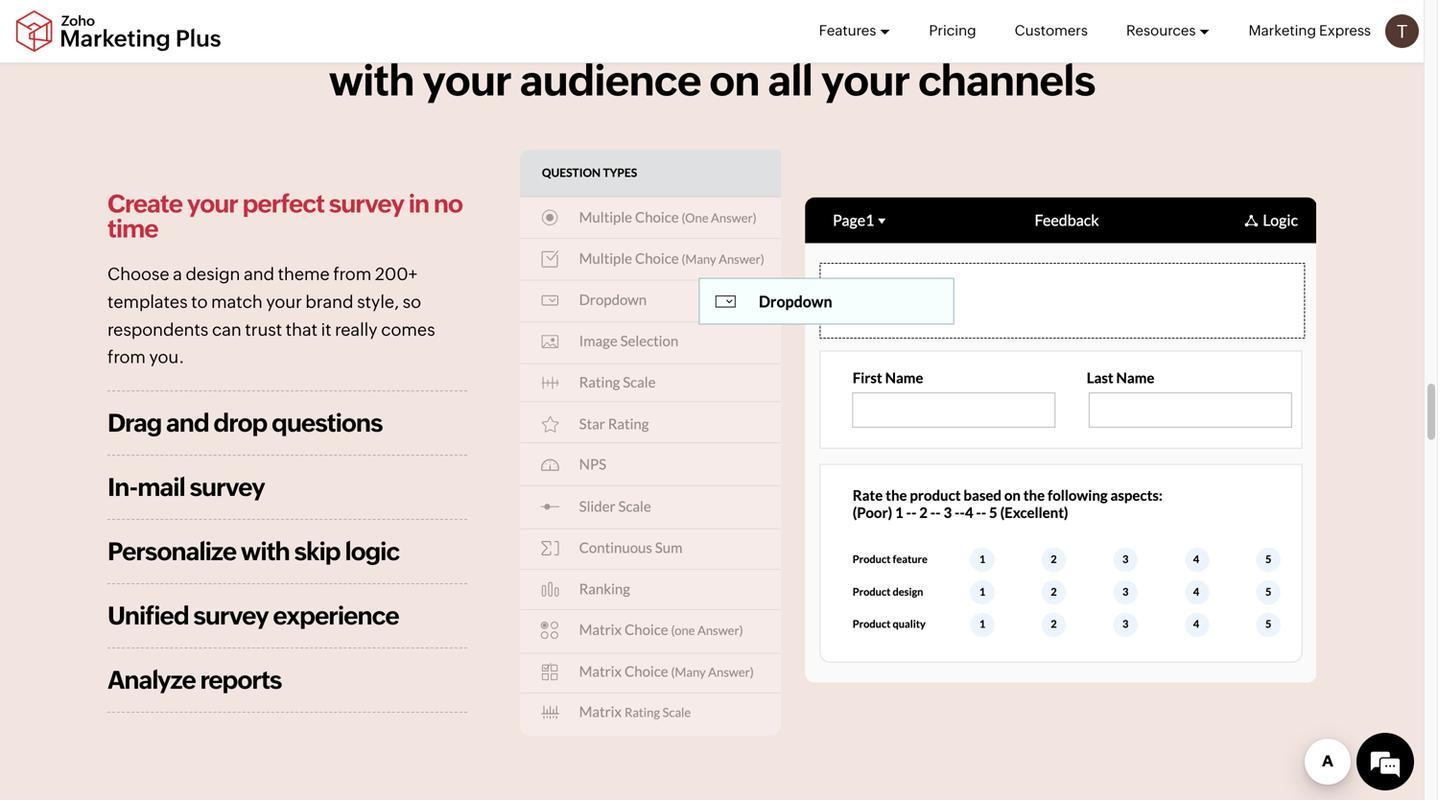 Task type: describe. For each thing, give the bounding box(es) containing it.
customers
[[1015, 22, 1088, 39]]

drag and drop questions
[[108, 409, 383, 437]]

mail
[[137, 473, 185, 501]]

choose a design and theme from 200+ templates to match your brand style, so respondents can trust that it really comes from you.
[[108, 265, 435, 367]]

with inside create surveys in minutes and share them with your audience on all your channels
[[329, 56, 414, 104]]

zoho marketingplus logo image
[[14, 10, 223, 52]]

reports
[[200, 666, 282, 694]]

logic
[[345, 537, 400, 566]]

2 vertical spatial survey
[[193, 602, 268, 630]]

drop
[[214, 409, 267, 437]]

skip
[[294, 537, 340, 566]]

pricing
[[930, 22, 977, 39]]

channels
[[919, 56, 1096, 104]]

features link
[[819, 0, 891, 61]]

2 vertical spatial and
[[166, 409, 209, 437]]

you.
[[149, 348, 184, 367]]

express
[[1320, 22, 1372, 39]]

really
[[335, 320, 378, 340]]

theme
[[278, 265, 330, 284]]

choose
[[108, 265, 169, 284]]

and inside choose a design and theme from 200+ templates to match your brand style, so respondents can trust that it really comes from you.
[[244, 265, 275, 284]]

features
[[819, 22, 877, 39]]

and inside create surveys in minutes and share them with your audience on all your channels
[[817, 14, 891, 62]]

marketing express link
[[1249, 0, 1372, 61]]

0 vertical spatial from
[[333, 265, 372, 284]]

in inside create your perfect survey in no time
[[409, 190, 429, 218]]

all
[[768, 56, 813, 104]]

share
[[900, 14, 1008, 62]]

marketing express
[[1249, 22, 1372, 39]]

comes
[[381, 320, 435, 340]]

personalize
[[108, 537, 236, 566]]

so
[[403, 292, 421, 312]]

your inside create your perfect survey in no time
[[187, 190, 238, 218]]

questions
[[272, 409, 383, 437]]

customers link
[[1015, 0, 1088, 61]]

a
[[173, 265, 182, 284]]

analyze reports
[[108, 666, 282, 694]]

match
[[211, 292, 263, 312]]

your inside choose a design and theme from 200+ templates to match your brand style, so respondents can trust that it really comes from you.
[[266, 292, 302, 312]]

in inside create surveys in minutes and share them with your audience on all your channels
[[604, 14, 640, 62]]

design
[[186, 265, 240, 284]]

minutes
[[649, 14, 808, 62]]

analyze
[[108, 666, 196, 694]]

to
[[191, 292, 208, 312]]

surveys
[[445, 14, 596, 62]]

experience
[[273, 602, 399, 630]]



Task type: vqa. For each thing, say whether or not it's contained in the screenshot.
"VP"
no



Task type: locate. For each thing, give the bounding box(es) containing it.
0 horizontal spatial create
[[108, 190, 182, 218]]

from up brand in the top of the page
[[333, 265, 372, 284]]

survey inside create your perfect survey in no time
[[329, 190, 404, 218]]

1 horizontal spatial in
[[604, 14, 640, 62]]

respondents
[[108, 320, 209, 340]]

1 horizontal spatial create
[[306, 14, 436, 62]]

0 horizontal spatial and
[[166, 409, 209, 437]]

your
[[423, 56, 512, 104], [821, 56, 910, 104], [187, 190, 238, 218], [266, 292, 302, 312]]

audience
[[520, 56, 701, 104]]

1 vertical spatial and
[[244, 265, 275, 284]]

brand
[[306, 292, 354, 312]]

2 horizontal spatial and
[[817, 14, 891, 62]]

style,
[[357, 292, 399, 312]]

trust
[[245, 320, 282, 340]]

survey marketing image
[[520, 150, 1317, 736]]

1 vertical spatial in
[[409, 190, 429, 218]]

1 vertical spatial survey
[[190, 473, 265, 501]]

create inside create surveys in minutes and share them with your audience on all your channels
[[306, 14, 436, 62]]

create for create surveys in minutes and share them with your audience on all your channels
[[306, 14, 436, 62]]

unified survey experience
[[108, 602, 399, 630]]

them
[[1016, 14, 1119, 62]]

0 horizontal spatial with
[[241, 537, 290, 566]]

1 vertical spatial with
[[241, 537, 290, 566]]

pricing link
[[930, 0, 977, 61]]

1 vertical spatial from
[[108, 348, 146, 367]]

1 vertical spatial create
[[108, 190, 182, 218]]

create for create your perfect survey in no time
[[108, 190, 182, 218]]

in-mail survey
[[108, 473, 265, 501]]

marketing
[[1249, 22, 1317, 39]]

survey
[[329, 190, 404, 218], [190, 473, 265, 501], [193, 602, 268, 630]]

resources link
[[1127, 0, 1211, 61]]

0 horizontal spatial from
[[108, 348, 146, 367]]

time
[[108, 215, 158, 243]]

from
[[333, 265, 372, 284], [108, 348, 146, 367]]

1 horizontal spatial and
[[244, 265, 275, 284]]

with
[[329, 56, 414, 104], [241, 537, 290, 566]]

terry turtle image
[[1386, 14, 1420, 48]]

perfect
[[242, 190, 324, 218]]

create your perfect survey in no time
[[108, 190, 463, 243]]

and right all
[[817, 14, 891, 62]]

0 vertical spatial create
[[306, 14, 436, 62]]

templates
[[108, 292, 188, 312]]

survey up '200+'
[[329, 190, 404, 218]]

survey up the reports
[[193, 602, 268, 630]]

resources
[[1127, 22, 1197, 39]]

create inside create your perfect survey in no time
[[108, 190, 182, 218]]

it
[[321, 320, 332, 340]]

0 horizontal spatial in
[[409, 190, 429, 218]]

0 vertical spatial in
[[604, 14, 640, 62]]

that
[[286, 320, 318, 340]]

unified
[[108, 602, 189, 630]]

1 horizontal spatial with
[[329, 56, 414, 104]]

0 vertical spatial survey
[[329, 190, 404, 218]]

from left you. at the left top
[[108, 348, 146, 367]]

0 vertical spatial and
[[817, 14, 891, 62]]

200+
[[375, 265, 418, 284]]

on
[[710, 56, 760, 104]]

drag
[[108, 409, 162, 437]]

survey down drop
[[190, 473, 265, 501]]

and
[[817, 14, 891, 62], [244, 265, 275, 284], [166, 409, 209, 437]]

no
[[434, 190, 463, 218]]

create surveys in minutes and share them with your audience on all your channels
[[306, 14, 1119, 104]]

1 horizontal spatial from
[[333, 265, 372, 284]]

create
[[306, 14, 436, 62], [108, 190, 182, 218]]

and up match
[[244, 265, 275, 284]]

personalize with skip logic
[[108, 537, 400, 566]]

can
[[212, 320, 242, 340]]

in
[[604, 14, 640, 62], [409, 190, 429, 218]]

in-
[[108, 473, 137, 501]]

and left drop
[[166, 409, 209, 437]]

0 vertical spatial with
[[329, 56, 414, 104]]



